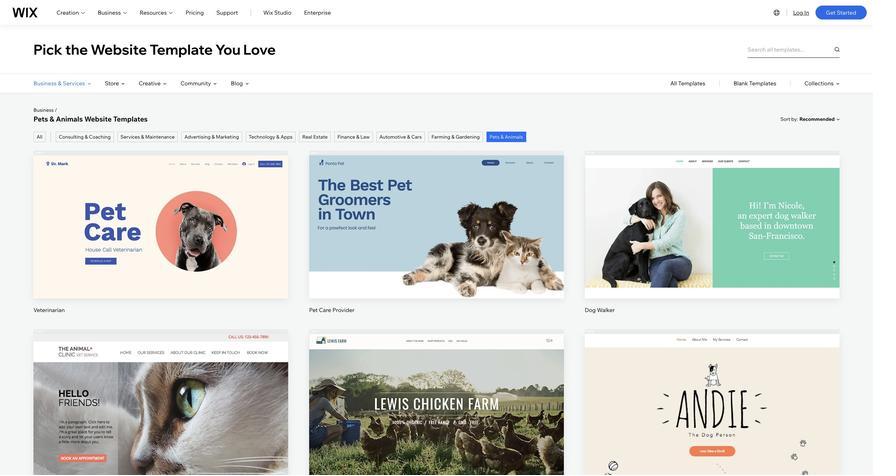 Task type: locate. For each thing, give the bounding box(es) containing it.
website
[[91, 41, 147, 58], [84, 115, 112, 123]]

farming & gardening
[[432, 134, 480, 140]]

farming
[[432, 134, 451, 140]]

real
[[302, 134, 312, 140]]

community
[[181, 80, 211, 87]]

blank templates link
[[734, 74, 777, 93]]

wix studio link
[[263, 8, 292, 17]]

all inside "all templates" 'link'
[[671, 80, 677, 87]]

studio
[[274, 9, 292, 16]]

blog
[[231, 80, 243, 87]]

0 horizontal spatial services
[[63, 80, 85, 87]]

0 vertical spatial animals
[[56, 115, 83, 123]]

services
[[63, 80, 85, 87], [120, 134, 140, 140]]

0 vertical spatial business
[[98, 9, 121, 16]]

& inside categories by subject element
[[58, 80, 62, 87]]

2 horizontal spatial templates
[[750, 80, 777, 87]]

business inside categories by subject element
[[33, 80, 57, 87]]

website up "store"
[[91, 41, 147, 58]]

edit button inside dog walker group
[[696, 208, 729, 225]]

animals inside pets & animals link
[[505, 134, 523, 140]]

templates for all templates
[[679, 80, 706, 87]]

templates for blank templates
[[750, 80, 777, 87]]

get started link
[[816, 5, 867, 19]]

blank
[[734, 80, 748, 87]]

& for pets & animals website templates
[[50, 115, 54, 123]]

resources
[[140, 9, 167, 16]]

edit for pets & animals website templates - veterinary clinic image
[[156, 392, 166, 399]]

automotive
[[380, 134, 406, 140]]

services left maintenance
[[120, 134, 140, 140]]

& for consulting & coaching
[[85, 134, 88, 140]]

all
[[671, 80, 677, 87], [37, 134, 42, 140]]

all templates link
[[671, 74, 706, 93]]

collections
[[805, 80, 834, 87]]

view inside dog walker group
[[706, 237, 719, 244]]

wix studio
[[263, 9, 292, 16]]

1 vertical spatial animals
[[505, 134, 523, 140]]

love
[[243, 41, 276, 58]]

log in link
[[793, 8, 810, 17]]

pricing link
[[186, 8, 204, 17]]

creative
[[139, 80, 161, 87]]

services & maintenance link
[[117, 132, 178, 142]]

& for services & maintenance
[[141, 134, 144, 140]]

0 horizontal spatial templates
[[113, 115, 148, 123]]

1 horizontal spatial services
[[120, 134, 140, 140]]

business for business & services
[[33, 80, 57, 87]]

by:
[[792, 116, 798, 122]]

0 vertical spatial pets & animals website templates - dog walker image
[[585, 156, 840, 299]]

1 vertical spatial business
[[33, 80, 57, 87]]

edit button inside veterinarian group
[[144, 208, 177, 225]]

all link
[[33, 132, 46, 142]]

view
[[154, 237, 167, 244], [430, 237, 443, 244], [706, 237, 719, 244], [154, 416, 167, 423], [430, 416, 443, 423], [706, 416, 719, 423]]

automotive & cars
[[380, 134, 422, 140]]

edit for pets & animals website templates - farm image
[[431, 392, 442, 399]]

support
[[216, 9, 238, 16]]

0 horizontal spatial pets
[[33, 115, 48, 123]]

2 vertical spatial business
[[33, 107, 54, 113]]

edit button for pets & animals website templates - veterinary clinic image
[[144, 387, 177, 404]]

view inside veterinarian group
[[154, 237, 167, 244]]

consulting & coaching link
[[56, 132, 114, 142]]

1 horizontal spatial all
[[671, 80, 677, 87]]

all templates
[[671, 80, 706, 87]]

pets right the gardening
[[490, 134, 500, 140]]

& for automotive & cars
[[407, 134, 410, 140]]

1 vertical spatial pets & animals website templates - dog walker image
[[585, 334, 840, 476]]

services down the
[[63, 80, 85, 87]]

business /
[[33, 107, 57, 113]]

pick
[[33, 41, 62, 58]]

view button
[[144, 232, 177, 249], [420, 232, 453, 249], [696, 232, 729, 249], [144, 411, 177, 428], [420, 411, 453, 428], [696, 411, 729, 428]]

pet
[[309, 307, 318, 314]]

walker
[[597, 307, 615, 314]]

apps
[[281, 134, 293, 140]]

pets down business link at the left of the page
[[33, 115, 48, 123]]

pick the website template you love
[[33, 41, 276, 58]]

business
[[98, 9, 121, 16], [33, 80, 57, 87], [33, 107, 54, 113]]

0 vertical spatial all
[[671, 80, 677, 87]]

marketing
[[216, 134, 239, 140]]

blank templates
[[734, 80, 777, 87]]

pets
[[33, 115, 48, 123], [490, 134, 500, 140]]

pets & animals website templates - dog walker image
[[585, 156, 840, 299], [585, 334, 840, 476]]

0 horizontal spatial animals
[[56, 115, 83, 123]]

pets & animals link
[[487, 132, 526, 142]]

dog walker group
[[585, 151, 840, 314]]

get started
[[826, 9, 857, 16]]

animals for pets & animals website templates
[[56, 115, 83, 123]]

automotive & cars link
[[376, 132, 425, 142]]

law
[[361, 134, 370, 140]]

& for pets & animals
[[501, 134, 504, 140]]

0 vertical spatial website
[[91, 41, 147, 58]]

business button
[[98, 8, 127, 17]]

view for pets & animals website templates - veterinarian image
[[154, 237, 167, 244]]

view inside pet care provider group
[[430, 237, 443, 244]]

0 horizontal spatial all
[[37, 134, 42, 140]]

all for all
[[37, 134, 42, 140]]

&
[[58, 80, 62, 87], [50, 115, 54, 123], [85, 134, 88, 140], [141, 134, 144, 140], [212, 134, 215, 140], [276, 134, 280, 140], [356, 134, 360, 140], [407, 134, 410, 140], [452, 134, 455, 140], [501, 134, 504, 140]]

edit inside veterinarian group
[[156, 213, 166, 220]]

website up coaching
[[84, 115, 112, 123]]

edit for pets & animals website templates - veterinarian image
[[156, 213, 166, 220]]

1 vertical spatial services
[[120, 134, 140, 140]]

1 vertical spatial all
[[37, 134, 42, 140]]

1 vertical spatial pets
[[490, 134, 500, 140]]

edit button
[[144, 208, 177, 225], [696, 208, 729, 225], [144, 387, 177, 404], [420, 387, 453, 404], [696, 387, 729, 404]]

all inside all link
[[37, 134, 42, 140]]

& for farming & gardening
[[452, 134, 455, 140]]

creation button
[[57, 8, 85, 17]]

templates inside 'link'
[[679, 80, 706, 87]]

view button inside veterinarian group
[[144, 232, 177, 249]]

view button inside pet care provider group
[[420, 232, 453, 249]]

0 vertical spatial services
[[63, 80, 85, 87]]

templates
[[679, 80, 706, 87], [750, 80, 777, 87], [113, 115, 148, 123]]

1 horizontal spatial animals
[[505, 134, 523, 140]]

finance & law link
[[334, 132, 373, 142]]

view button for pets & animals website templates - pet care provider image
[[420, 232, 453, 249]]

business inside dropdown button
[[98, 9, 121, 16]]

edit
[[156, 213, 166, 220], [707, 213, 718, 220], [156, 392, 166, 399], [431, 392, 442, 399], [707, 392, 718, 399]]

None search field
[[748, 41, 840, 58]]

1 horizontal spatial pets
[[490, 134, 500, 140]]

pets & animals
[[490, 134, 523, 140]]

1 horizontal spatial templates
[[679, 80, 706, 87]]

animals
[[56, 115, 83, 123], [505, 134, 523, 140]]

creation
[[57, 9, 79, 16]]

template
[[150, 41, 213, 58]]

animals for pets & animals
[[505, 134, 523, 140]]

edit button for pets & animals website templates - farm image
[[420, 387, 453, 404]]

consulting
[[59, 134, 84, 140]]

farming & gardening link
[[429, 132, 483, 142]]

pets & animals website templates - pet care provider image
[[309, 156, 564, 299]]

0 vertical spatial pets
[[33, 115, 48, 123]]

technology & apps
[[249, 134, 293, 140]]



Task type: vqa. For each thing, say whether or not it's contained in the screenshot.
Automotive & Cars
yes



Task type: describe. For each thing, give the bounding box(es) containing it.
Search search field
[[748, 41, 840, 58]]

care
[[319, 307, 331, 314]]

gardening
[[456, 134, 480, 140]]

business & services
[[33, 80, 85, 87]]

pricing
[[186, 9, 204, 16]]

advertising & marketing
[[184, 134, 239, 140]]

veterinarian group
[[33, 151, 288, 314]]

wix
[[263, 9, 273, 16]]

pets for pets & animals website templates
[[33, 115, 48, 123]]

veterinarian
[[33, 307, 65, 314]]

finance
[[338, 134, 355, 140]]

resources button
[[140, 8, 173, 17]]

edit inside dog walker group
[[707, 213, 718, 220]]

log in
[[793, 9, 810, 16]]

services inside services & maintenance link
[[120, 134, 140, 140]]

categories. use the left and right arrow keys to navigate the menu element
[[0, 74, 873, 93]]

/
[[55, 107, 57, 113]]

pets & animals website templates
[[33, 115, 148, 123]]

pets & animals website templates - veterinarian image
[[33, 156, 288, 299]]

pets for pets & animals
[[490, 134, 500, 140]]

support link
[[216, 8, 238, 17]]

business for business dropdown button
[[98, 9, 121, 16]]

technology & apps link
[[246, 132, 296, 142]]

sort by:
[[781, 116, 798, 122]]

view for pets & animals website templates - veterinary clinic image
[[154, 416, 167, 423]]

1 vertical spatial website
[[84, 115, 112, 123]]

1 pets & animals website templates - dog walker image from the top
[[585, 156, 840, 299]]

the
[[65, 41, 88, 58]]

finance & law
[[338, 134, 370, 140]]

categories by subject element
[[33, 74, 249, 93]]

generic categories element
[[671, 74, 840, 93]]

you
[[216, 41, 241, 58]]

consulting & coaching
[[59, 134, 111, 140]]

sort
[[781, 116, 791, 122]]

real estate link
[[299, 132, 331, 142]]

all for all templates
[[671, 80, 677, 87]]

get
[[826, 9, 836, 16]]

store
[[105, 80, 119, 87]]

view button inside dog walker group
[[696, 232, 729, 249]]

maintenance
[[145, 134, 175, 140]]

dog
[[585, 307, 596, 314]]

2 pets & animals website templates - dog walker image from the top
[[585, 334, 840, 476]]

started
[[837, 9, 857, 16]]

provider
[[333, 307, 355, 314]]

pet care provider group
[[309, 151, 564, 314]]

view for pets & animals website templates - farm image
[[430, 416, 443, 423]]

pet care provider
[[309, 307, 355, 314]]

& for finance & law
[[356, 134, 360, 140]]

coaching
[[89, 134, 111, 140]]

edit button for pets & animals website templates - veterinarian image
[[144, 208, 177, 225]]

in
[[805, 9, 810, 16]]

services inside categories by subject element
[[63, 80, 85, 87]]

services & maintenance
[[120, 134, 175, 140]]

enterprise link
[[304, 8, 331, 17]]

view button for pets & animals website templates - veterinary clinic image
[[144, 411, 177, 428]]

view button for pets & animals website templates - veterinarian image
[[144, 232, 177, 249]]

pets & animals website templates - veterinary clinic image
[[33, 334, 288, 476]]

enterprise
[[304, 9, 331, 16]]

advertising
[[184, 134, 211, 140]]

estate
[[313, 134, 328, 140]]

business link
[[33, 107, 54, 113]]

language selector, english selected image
[[773, 8, 781, 17]]

cars
[[411, 134, 422, 140]]

pets & animals website templates - farm image
[[309, 334, 564, 476]]

& for advertising & marketing
[[212, 134, 215, 140]]

& for business & services
[[58, 80, 62, 87]]

dog walker
[[585, 307, 615, 314]]

log
[[793, 9, 803, 16]]

view button for pets & animals website templates - farm image
[[420, 411, 453, 428]]

view for pets & animals website templates - pet care provider image
[[430, 237, 443, 244]]

real estate
[[302, 134, 328, 140]]

technology
[[249, 134, 275, 140]]

& for technology & apps
[[276, 134, 280, 140]]

recommended
[[800, 116, 835, 122]]

advertising & marketing link
[[181, 132, 242, 142]]



